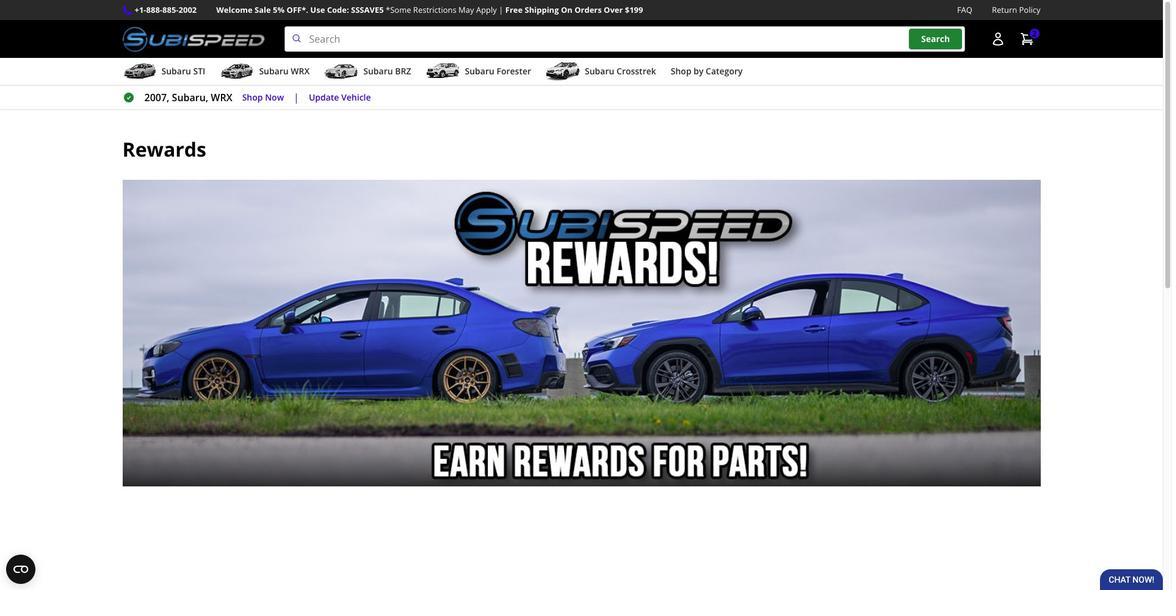 Task type: vqa. For each thing, say whether or not it's contained in the screenshot.
Tomei logo
no



Task type: describe. For each thing, give the bounding box(es) containing it.
subaru brz button
[[324, 61, 411, 85]]

brz
[[395, 65, 411, 77]]

welcome sale 5% off*. use code: sssave5
[[216, 4, 384, 15]]

apply
[[476, 4, 497, 15]]

subaru for subaru sti
[[161, 65, 191, 77]]

a subaru sti thumbnail image image
[[122, 62, 157, 81]]

1 vertical spatial |
[[294, 91, 299, 104]]

2
[[1032, 28, 1037, 39]]

0 vertical spatial |
[[499, 4, 503, 15]]

faq
[[957, 4, 972, 15]]

sti
[[193, 65, 205, 77]]

button image
[[991, 32, 1005, 46]]

category
[[706, 65, 743, 77]]

crosstrek
[[617, 65, 656, 77]]

subaru sti button
[[122, 61, 205, 85]]

a subaru brz thumbnail image image
[[324, 62, 359, 81]]

shop for shop now
[[242, 91, 263, 103]]

faq link
[[957, 4, 972, 17]]

search button
[[909, 29, 962, 49]]

2 button
[[1014, 27, 1041, 51]]

subaru wrx button
[[220, 61, 310, 85]]

return
[[992, 4, 1017, 15]]

+1-888-885-2002 link
[[135, 4, 197, 17]]

sale
[[255, 4, 271, 15]]

shipping
[[525, 4, 559, 15]]

888-
[[146, 4, 162, 15]]

subaru wrx
[[259, 65, 310, 77]]

shop by category button
[[671, 61, 743, 85]]

shop for shop by category
[[671, 65, 691, 77]]

wrx inside dropdown button
[[291, 65, 310, 77]]

a subaru forester thumbnail image image
[[426, 62, 460, 81]]

subaru forester
[[465, 65, 531, 77]]

subaru for subaru forester
[[465, 65, 494, 77]]

subispeed logo image
[[122, 26, 265, 52]]

hippogallery:original image
[[122, 180, 1041, 487]]

2002
[[179, 4, 197, 15]]

subaru crosstrek
[[585, 65, 656, 77]]

rewards
[[122, 136, 206, 162]]

free
[[505, 4, 523, 15]]

$199
[[625, 4, 643, 15]]

shop now link
[[242, 91, 284, 105]]

update vehicle button
[[309, 91, 371, 105]]

5%
[[273, 4, 285, 15]]

restrictions
[[413, 4, 456, 15]]

sssave5
[[351, 4, 384, 15]]

now
[[265, 91, 284, 103]]



Task type: locate. For each thing, give the bounding box(es) containing it.
return policy
[[992, 4, 1041, 15]]

1 horizontal spatial |
[[499, 4, 503, 15]]

forester
[[497, 65, 531, 77]]

subaru crosstrek button
[[546, 61, 656, 85]]

1 horizontal spatial shop
[[671, 65, 691, 77]]

a subaru crosstrek thumbnail image image
[[546, 62, 580, 81]]

5 subaru from the left
[[585, 65, 614, 77]]

by
[[694, 65, 704, 77]]

2007,
[[144, 91, 169, 104]]

|
[[499, 4, 503, 15], [294, 91, 299, 104]]

shop left the by
[[671, 65, 691, 77]]

| left free
[[499, 4, 503, 15]]

update
[[309, 91, 339, 103]]

code:
[[327, 4, 349, 15]]

subaru left forester on the left top
[[465, 65, 494, 77]]

885-
[[162, 4, 179, 15]]

may
[[459, 4, 474, 15]]

update vehicle
[[309, 91, 371, 103]]

1 vertical spatial shop
[[242, 91, 263, 103]]

over
[[604, 4, 623, 15]]

2007, subaru, wrx
[[144, 91, 232, 104]]

search input field
[[284, 26, 965, 52]]

shop inside dropdown button
[[671, 65, 691, 77]]

subaru,
[[172, 91, 208, 104]]

welcome
[[216, 4, 253, 15]]

1 horizontal spatial wrx
[[291, 65, 310, 77]]

subaru left crosstrek
[[585, 65, 614, 77]]

subaru for subaru wrx
[[259, 65, 289, 77]]

orders
[[575, 4, 602, 15]]

shop left the now
[[242, 91, 263, 103]]

subaru left brz
[[363, 65, 393, 77]]

wrx up update
[[291, 65, 310, 77]]

subaru
[[161, 65, 191, 77], [259, 65, 289, 77], [363, 65, 393, 77], [465, 65, 494, 77], [585, 65, 614, 77]]

4 subaru from the left
[[465, 65, 494, 77]]

subaru up the now
[[259, 65, 289, 77]]

1 vertical spatial wrx
[[211, 91, 232, 104]]

0 horizontal spatial wrx
[[211, 91, 232, 104]]

subaru for subaru crosstrek
[[585, 65, 614, 77]]

2 subaru from the left
[[259, 65, 289, 77]]

0 horizontal spatial |
[[294, 91, 299, 104]]

+1-888-885-2002
[[135, 4, 197, 15]]

wrx down a subaru wrx thumbnail image
[[211, 91, 232, 104]]

0 vertical spatial shop
[[671, 65, 691, 77]]

*some restrictions may apply | free shipping on orders over $199
[[386, 4, 643, 15]]

search
[[921, 33, 950, 45]]

0 horizontal spatial shop
[[242, 91, 263, 103]]

subaru inside dropdown button
[[465, 65, 494, 77]]

1 subaru from the left
[[161, 65, 191, 77]]

shop by category
[[671, 65, 743, 77]]

3 subaru from the left
[[363, 65, 393, 77]]

policy
[[1019, 4, 1041, 15]]

| right the now
[[294, 91, 299, 104]]

subaru sti
[[161, 65, 205, 77]]

on
[[561, 4, 573, 15]]

+1-
[[135, 4, 146, 15]]

wrx
[[291, 65, 310, 77], [211, 91, 232, 104]]

subaru for subaru brz
[[363, 65, 393, 77]]

vehicle
[[341, 91, 371, 103]]

0 vertical spatial wrx
[[291, 65, 310, 77]]

return policy link
[[992, 4, 1041, 17]]

subaru forester button
[[426, 61, 531, 85]]

use
[[310, 4, 325, 15]]

shop
[[671, 65, 691, 77], [242, 91, 263, 103]]

subaru left 'sti'
[[161, 65, 191, 77]]

a subaru wrx thumbnail image image
[[220, 62, 254, 81]]

open widget image
[[6, 556, 35, 585]]

shop now
[[242, 91, 284, 103]]

off*.
[[287, 4, 308, 15]]

*some
[[386, 4, 411, 15]]

subaru brz
[[363, 65, 411, 77]]



